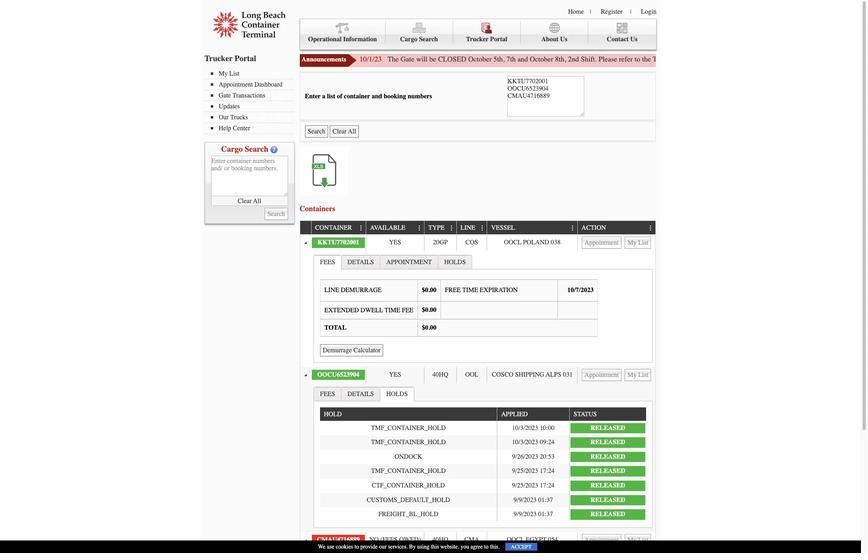 Task type: vqa. For each thing, say whether or not it's contained in the screenshot.
menu bar containing Operational Information
yes



Task type: locate. For each thing, give the bounding box(es) containing it.
2 9/9/2023 01:37 cell from the top
[[497, 508, 570, 522]]

1 vertical spatial portal
[[235, 54, 256, 63]]

1 edit column settings image from the left
[[358, 225, 365, 231]]

for right the details
[[803, 55, 812, 64]]

40hq for cma
[[433, 537, 448, 544]]

1 vertical spatial fees tab
[[314, 387, 342, 401]]

0 vertical spatial 01:37
[[539, 496, 553, 504]]

ctf_container_hold cell
[[320, 479, 497, 493]]

trucker portal inside menu bar
[[466, 36, 508, 43]]

tab list
[[312, 253, 655, 365], [312, 385, 655, 530]]

trucker portal up "5th,"
[[466, 36, 508, 43]]

home link
[[568, 8, 584, 15]]

and
[[518, 55, 528, 64], [372, 93, 382, 100]]

1 9/9/2023 01:37 from the top
[[514, 496, 553, 504]]

1 yes from the top
[[389, 239, 401, 246]]

1 $0.00 from the top
[[422, 287, 437, 294]]

2 yes cell from the top
[[366, 367, 424, 383]]

2 17:24 from the top
[[540, 482, 555, 489]]

1 details tab from the top
[[341, 255, 380, 269]]

to
[[635, 55, 641, 64], [355, 544, 359, 551], [484, 544, 489, 551]]

trucker portal up list
[[205, 54, 256, 63]]

2 $0.00 from the top
[[422, 306, 437, 314]]

Enter container numbers and/ or booking numbers.  text field
[[211, 156, 288, 196]]

menu bar containing operational information
[[300, 19, 657, 50]]

1 horizontal spatial cargo search
[[400, 36, 438, 43]]

1 40hq from the top
[[433, 371, 448, 378]]

yes cell
[[366, 235, 424, 251], [366, 367, 424, 383]]

details tab for holds
[[341, 387, 380, 401]]

0 horizontal spatial the
[[642, 55, 651, 64]]

fees for holds
[[320, 391, 335, 398]]

to left this.
[[484, 544, 489, 551]]

cargo inside menu bar
[[400, 36, 418, 43]]

1 the from the left
[[642, 55, 651, 64]]

menu bar
[[300, 19, 657, 50], [205, 69, 298, 134]]

row containing freight_bl_hold
[[320, 508, 647, 522]]

edit column settings image inside type column header
[[449, 225, 455, 231]]

edit column settings image inside 'line' column header
[[479, 225, 486, 231]]

cell
[[578, 235, 656, 251], [578, 367, 656, 383], [578, 532, 656, 549]]

my list link
[[211, 70, 294, 77]]

2 details from the top
[[348, 391, 374, 398]]

10/3/2023 for 10/3/2023 09:24
[[512, 439, 539, 446]]

fees tab for appointment
[[314, 255, 342, 269]]

1 tab list from the top
[[312, 253, 655, 365]]

0 horizontal spatial menu bar
[[205, 69, 298, 134]]

9/9/2023 for customs_default_hold
[[514, 496, 537, 504]]

edit column settings image for line
[[479, 225, 486, 231]]

1 9/25/2023 17:24 cell from the top
[[497, 464, 570, 479]]

1 horizontal spatial the
[[814, 55, 823, 64]]

will
[[416, 55, 428, 64]]

3 cell from the top
[[578, 532, 656, 549]]

10/1/23
[[360, 55, 382, 64]]

2 released from the top
[[591, 439, 626, 446]]

details down the oocu6523904 'cell'
[[348, 391, 374, 398]]

total
[[325, 324, 347, 332]]

2 horizontal spatial gate
[[672, 55, 686, 64]]

row group
[[300, 235, 656, 553], [320, 421, 647, 522]]

1 horizontal spatial line
[[461, 224, 476, 232]]

kktu7702001 cell
[[311, 235, 366, 251]]

holds for the left holds tab
[[386, 391, 408, 398]]

our trucks link
[[211, 114, 294, 121]]

1 cell from the top
[[578, 235, 656, 251]]

1 fees tab from the top
[[314, 255, 342, 269]]

9/25/2023 17:24 for tmf_container_hold
[[512, 468, 555, 475]]

oocl inside oocl egypt 054 cell
[[507, 537, 525, 544]]

2 9/25/2023 17:24 from the top
[[512, 482, 555, 489]]

0 vertical spatial fees tab
[[314, 255, 342, 269]]

cargo
[[400, 36, 418, 43], [221, 145, 243, 154]]

row containing ctf_container_hold
[[320, 479, 647, 493]]

us
[[560, 36, 568, 43], [631, 36, 638, 43]]

2 fees from the top
[[320, 391, 335, 398]]

gate right the
[[401, 55, 415, 64]]

| left 'login' link
[[630, 9, 632, 15]]

0 vertical spatial trucker
[[466, 36, 489, 43]]

us for contact us
[[631, 36, 638, 43]]

1 vertical spatial details tab
[[341, 387, 380, 401]]

1 vertical spatial trucker
[[205, 54, 233, 63]]

search
[[419, 36, 438, 43], [245, 145, 269, 154]]

2 9/25/2023 from the top
[[512, 482, 539, 489]]

tree grid
[[300, 221, 656, 553]]

trucker up "my"
[[205, 54, 233, 63]]

help
[[219, 125, 231, 132]]

None submit
[[305, 125, 328, 138], [265, 208, 288, 220], [305, 125, 328, 138], [265, 208, 288, 220]]

9/25/2023 17:24
[[512, 468, 555, 475], [512, 482, 555, 489]]

2 40hq from the top
[[433, 537, 448, 544]]

no
[[370, 537, 379, 544]]

40hq left ool cell
[[433, 371, 448, 378]]

fees up hold
[[320, 391, 335, 398]]

the left week.
[[814, 55, 823, 64]]

(fees
[[381, 537, 398, 544]]

9/25/2023 17:24 cell down 9/26/2023 20:53 cell
[[497, 479, 570, 493]]

1 vertical spatial 40hq cell
[[424, 532, 456, 549]]

and right the 7th at the right top of the page
[[518, 55, 528, 64]]

2 tmf_container_hold from the top
[[371, 439, 446, 446]]

tmf_container_hold cell for 10/3/2023 10:00
[[320, 421, 497, 436]]

9/9/2023 01:37
[[514, 496, 553, 504], [514, 511, 553, 518]]

edit column settings image
[[358, 225, 365, 231], [449, 225, 455, 231], [648, 225, 654, 231]]

clear all
[[238, 197, 261, 205]]

3 edit column settings image from the left
[[648, 225, 654, 231]]

0 horizontal spatial edit column settings image
[[416, 225, 423, 231]]

shift.
[[581, 55, 597, 64]]

1 vertical spatial cell
[[578, 367, 656, 383]]

us right about
[[560, 36, 568, 43]]

9/9/2023 01:37 cell
[[497, 493, 570, 508], [497, 508, 570, 522]]

1 9/9/2023 from the top
[[514, 496, 537, 504]]

container
[[344, 93, 370, 100]]

1 horizontal spatial for
[[803, 55, 812, 64]]

available column header
[[366, 221, 424, 235]]

tmf_container_hold cell
[[320, 421, 497, 436], [320, 436, 497, 450], [320, 464, 497, 479]]

cargo up will
[[400, 36, 418, 43]]

1 horizontal spatial holds
[[444, 259, 466, 266]]

fees
[[320, 259, 335, 266], [320, 391, 335, 398]]

and left booking
[[372, 93, 382, 100]]

1 horizontal spatial |
[[630, 9, 632, 15]]

gate up updates
[[219, 92, 231, 99]]

released
[[591, 424, 626, 432], [591, 439, 626, 446], [591, 453, 626, 461], [591, 468, 626, 475], [591, 482, 626, 489], [591, 496, 626, 504], [591, 511, 626, 518]]

list
[[327, 93, 335, 100]]

0 horizontal spatial gate
[[219, 92, 231, 99]]

2nd
[[568, 55, 579, 64]]

0 vertical spatial cell
[[578, 235, 656, 251]]

| right home
[[590, 9, 591, 15]]

0 vertical spatial search
[[419, 36, 438, 43]]

1 released cell from the top
[[570, 421, 647, 436]]

1 vertical spatial tab list
[[312, 385, 655, 530]]

details tab
[[341, 255, 380, 269], [341, 387, 380, 401]]

2 cell from the top
[[578, 367, 656, 383]]

0 vertical spatial trucker portal
[[466, 36, 508, 43]]

2 01:37 from the top
[[539, 511, 553, 518]]

hours
[[688, 55, 705, 64]]

released cell for 9/25/2023 17:24 "cell" related to ctf_container_hold
[[570, 479, 647, 493]]

website,
[[441, 544, 459, 551]]

edit column settings image left action
[[570, 225, 576, 231]]

1 horizontal spatial search
[[419, 36, 438, 43]]

further
[[747, 55, 767, 64]]

status
[[574, 411, 597, 418]]

line up cos
[[461, 224, 476, 232]]

3 released cell from the top
[[570, 450, 647, 464]]

1 vertical spatial 17:24
[[540, 482, 555, 489]]

01:37 for customs_default_hold
[[539, 496, 553, 504]]

updates
[[219, 103, 240, 110]]

1 vertical spatial yes cell
[[366, 367, 424, 383]]

cargo search inside menu bar
[[400, 36, 438, 43]]

appointment
[[386, 259, 432, 266]]

cell for cosco shipping alps 031
[[578, 367, 656, 383]]

None button
[[330, 125, 359, 138], [582, 237, 622, 249], [625, 237, 651, 249], [320, 345, 383, 357], [582, 369, 622, 381], [625, 369, 651, 381], [582, 534, 622, 547], [625, 534, 651, 547], [330, 125, 359, 138], [582, 237, 622, 249], [625, 237, 651, 249], [320, 345, 383, 357], [582, 369, 622, 381], [625, 369, 651, 381], [582, 534, 622, 547], [625, 534, 651, 547]]

trucker
[[466, 36, 489, 43], [205, 54, 233, 63]]

help center link
[[211, 125, 294, 132]]

0 vertical spatial 17:24
[[540, 468, 555, 475]]

enter a list of container and booking numbers
[[305, 93, 432, 100]]

2 yes from the top
[[389, 371, 401, 378]]

0 vertical spatial 10/3/2023
[[512, 424, 539, 432]]

17:24 inside row
[[540, 482, 555, 489]]

2 horizontal spatial edit column settings image
[[648, 225, 654, 231]]

01:37
[[539, 496, 553, 504], [539, 511, 553, 518]]

Enter container numbers and/ or booking numbers. Press ESC to reset input box text field
[[508, 76, 584, 117]]

tmf_container_hold for 10/3/2023 09:24
[[371, 439, 446, 446]]

holds
[[444, 259, 466, 266], [386, 391, 408, 398]]

1 vertical spatial search
[[245, 145, 269, 154]]

cookies
[[336, 544, 353, 551]]

0 vertical spatial 9/25/2023
[[512, 468, 539, 475]]

tmf_container_hold for 9/25/2023 17:24
[[371, 468, 446, 475]]

row group containing tmf_container_hold
[[320, 421, 647, 522]]

1 9/25/2023 from the top
[[512, 468, 539, 475]]

the
[[642, 55, 651, 64], [814, 55, 823, 64]]

october left 8th,
[[530, 55, 554, 64]]

yes for kktu7702001
[[389, 239, 401, 246]]

1 horizontal spatial us
[[631, 36, 638, 43]]

cma cell
[[456, 532, 487, 549]]

3 tmf_container_hold cell from the top
[[320, 464, 497, 479]]

10/1/23 the gate will be closed october 5th, 7th and october 8th, 2nd shift. please refer to the truck gate hours web page for further gate details for the week.
[[360, 55, 842, 64]]

extended dwell time fee
[[325, 307, 414, 314]]

9/25/2023 17:24 inside row
[[512, 482, 555, 489]]

10/3/2023 down the applied link
[[512, 424, 539, 432]]

0 vertical spatial tab list
[[312, 253, 655, 365]]

truck
[[653, 55, 670, 64]]

2 released cell from the top
[[570, 436, 647, 450]]

2 us from the left
[[631, 36, 638, 43]]

6 released from the top
[[591, 496, 626, 504]]

fees tab up hold
[[314, 387, 342, 401]]

1 01:37 from the top
[[539, 496, 553, 504]]

0 horizontal spatial portal
[[235, 54, 256, 63]]

1 vertical spatial holds tab
[[380, 387, 414, 402]]

40hq
[[433, 371, 448, 378], [433, 537, 448, 544]]

2 horizontal spatial edit column settings image
[[570, 225, 576, 231]]

0 vertical spatial 9/25/2023 17:24
[[512, 468, 555, 475]]

customs_default_hold cell
[[320, 493, 497, 508]]

fees down kktu7702001 'cell'
[[320, 259, 335, 266]]

0 vertical spatial 40hq cell
[[424, 367, 456, 383]]

9/25/2023
[[512, 468, 539, 475], [512, 482, 539, 489]]

2 vertical spatial $0.00
[[422, 324, 437, 331]]

appointment tab
[[380, 255, 438, 269]]

edit column settings image
[[416, 225, 423, 231], [479, 225, 486, 231], [570, 225, 576, 231]]

time
[[463, 287, 478, 294], [385, 307, 400, 314]]

1 fees from the top
[[320, 259, 335, 266]]

2 9/9/2023 01:37 from the top
[[514, 511, 553, 518]]

extended
[[325, 307, 359, 314]]

line up extended
[[325, 287, 339, 294]]

0 vertical spatial time
[[463, 287, 478, 294]]

1 vertical spatial tmf_container_hold
[[371, 439, 446, 446]]

9/25/2023 for tmf_container_hold
[[512, 468, 539, 475]]

my
[[219, 70, 228, 77]]

0 vertical spatial $0.00
[[422, 287, 437, 294]]

1 tmf_container_hold cell from the top
[[320, 421, 497, 436]]

1 horizontal spatial edit column settings image
[[479, 225, 486, 231]]

1 10/3/2023 from the top
[[512, 424, 539, 432]]

1 horizontal spatial trucker portal
[[466, 36, 508, 43]]

oocl down vessel link in the top of the page
[[504, 239, 522, 246]]

9/26/2023 20:53 cell
[[497, 450, 570, 464]]

expiration
[[480, 287, 518, 294]]

trucker up closed
[[466, 36, 489, 43]]

1 vertical spatial 9/9/2023 01:37
[[514, 511, 553, 518]]

9/25/2023 17:24 cell
[[497, 464, 570, 479], [497, 479, 570, 493]]

grid
[[320, 408, 647, 522]]

transactions
[[233, 92, 265, 99]]

0 vertical spatial tmf_container_hold
[[371, 424, 446, 432]]

portal up "5th,"
[[490, 36, 508, 43]]

2 vertical spatial tmf_container_hold
[[371, 468, 446, 475]]

type column header
[[424, 221, 456, 235]]

9/9/2023
[[514, 496, 537, 504], [514, 511, 537, 518]]

portal up my list link
[[235, 54, 256, 63]]

edit column settings image inside action column header
[[648, 225, 654, 231]]

line inside column header
[[461, 224, 476, 232]]

2 edit column settings image from the left
[[449, 225, 455, 231]]

gate right truck
[[672, 55, 686, 64]]

cargo search down center on the left top of page
[[221, 145, 269, 154]]

40hq cell left the ool on the right of the page
[[424, 367, 456, 383]]

row containing kktu7702001
[[300, 235, 656, 251]]

1 horizontal spatial trucker
[[466, 36, 489, 43]]

us right contact
[[631, 36, 638, 43]]

0 vertical spatial and
[[518, 55, 528, 64]]

40hq cell left 'you' at bottom right
[[424, 532, 456, 549]]

web
[[707, 55, 719, 64]]

for right page
[[737, 55, 745, 64]]

1 horizontal spatial october
[[530, 55, 554, 64]]

edit column settings image inside vessel column header
[[570, 225, 576, 231]]

row
[[300, 221, 656, 235], [300, 235, 656, 251], [300, 367, 656, 383], [320, 408, 647, 421], [320, 421, 647, 436], [320, 436, 647, 450], [320, 450, 647, 464], [320, 464, 647, 479], [320, 479, 647, 493], [320, 493, 647, 508], [320, 508, 647, 522], [300, 532, 656, 549]]

|
[[590, 9, 591, 15], [630, 9, 632, 15]]

3 tmf_container_hold from the top
[[371, 468, 446, 475]]

17:24 for ctf_container_hold
[[540, 482, 555, 489]]

1 vertical spatial oocl
[[507, 537, 525, 544]]

0 vertical spatial fees
[[320, 259, 335, 266]]

2 tab list from the top
[[312, 385, 655, 530]]

1 vertical spatial line
[[325, 287, 339, 294]]

10/3/2023 09:24
[[512, 439, 555, 446]]

about us
[[542, 36, 568, 43]]

1 horizontal spatial menu bar
[[300, 19, 657, 50]]

0 vertical spatial details
[[348, 259, 374, 266]]

details tab down the oocu6523904 'cell'
[[341, 387, 380, 401]]

demurrage
[[341, 287, 382, 294]]

fees for appointment
[[320, 259, 335, 266]]

2 for from the left
[[803, 55, 812, 64]]

1 released from the top
[[591, 424, 626, 432]]

register link
[[601, 8, 623, 15]]

edit column settings image left type
[[416, 225, 423, 231]]

1 vertical spatial 10/3/2023
[[512, 439, 539, 446]]

1 vertical spatial time
[[385, 307, 400, 314]]

oocl up accept
[[507, 537, 525, 544]]

please
[[599, 55, 618, 64]]

cargo down help
[[221, 145, 243, 154]]

our
[[219, 114, 229, 121]]

cargo search link
[[386, 21, 453, 44]]

1 yes cell from the top
[[366, 235, 424, 251]]

cargo search up will
[[400, 36, 438, 43]]

fees tab
[[314, 255, 342, 269], [314, 387, 342, 401]]

you
[[461, 544, 469, 551]]

2 fees tab from the top
[[314, 387, 342, 401]]

2 details tab from the top
[[341, 387, 380, 401]]

1 horizontal spatial cargo
[[400, 36, 418, 43]]

1 us from the left
[[560, 36, 568, 43]]

0 horizontal spatial us
[[560, 36, 568, 43]]

1 vertical spatial 40hq
[[433, 537, 448, 544]]

0 horizontal spatial time
[[385, 307, 400, 314]]

2 10/3/2023 from the top
[[512, 439, 539, 446]]

1 horizontal spatial edit column settings image
[[449, 225, 455, 231]]

2 40hq cell from the top
[[424, 532, 456, 549]]

0 vertical spatial cargo search
[[400, 36, 438, 43]]

october left "5th,"
[[468, 55, 492, 64]]

status link
[[574, 408, 601, 421]]

1 tmf_container_hold from the top
[[371, 424, 446, 432]]

10/3/2023 for 10/3/2023 10:00
[[512, 424, 539, 432]]

for
[[737, 55, 745, 64], [803, 55, 812, 64]]

1 40hq cell from the top
[[424, 367, 456, 383]]

1 horizontal spatial time
[[463, 287, 478, 294]]

1 vertical spatial cargo
[[221, 145, 243, 154]]

search down the help center link
[[245, 145, 269, 154]]

0 horizontal spatial line
[[325, 287, 339, 294]]

1 horizontal spatial portal
[[490, 36, 508, 43]]

9/25/2023 17:24 for ctf_container_hold
[[512, 482, 555, 489]]

details tab up demurrage
[[341, 255, 380, 269]]

1 9/25/2023 17:24 from the top
[[512, 468, 555, 475]]

0 horizontal spatial trucker portal
[[205, 54, 256, 63]]

0 horizontal spatial |
[[590, 9, 591, 15]]

ool cell
[[456, 367, 487, 383]]

0 vertical spatial 9/9/2023 01:37
[[514, 496, 553, 504]]

10/3/2023 up 9/26/2023
[[512, 439, 539, 446]]

1 vertical spatial 9/9/2023
[[514, 511, 537, 518]]

40hq right using
[[433, 537, 448, 544]]

1 edit column settings image from the left
[[416, 225, 423, 231]]

2 9/9/2023 from the top
[[514, 511, 537, 518]]

we use cookies to provide our services. by using this website, you agree to this.
[[318, 544, 500, 551]]

0 vertical spatial 40hq
[[433, 371, 448, 378]]

2 tmf_container_hold cell from the top
[[320, 436, 497, 450]]

gate inside my list appointment dashboard gate transactions updates our trucks help center
[[219, 92, 231, 99]]

fees tab down kktu7702001 'cell'
[[314, 255, 342, 269]]

oocl
[[504, 239, 522, 246], [507, 537, 525, 544]]

tmf_container_hold cell for 9/25/2023 17:24
[[320, 464, 497, 479]]

to right cookies
[[355, 544, 359, 551]]

1 vertical spatial details
[[348, 391, 374, 398]]

1 horizontal spatial to
[[484, 544, 489, 551]]

freight_bl_hold
[[379, 511, 439, 518]]

3 edit column settings image from the left
[[570, 225, 576, 231]]

edit column settings image up the cos cell
[[479, 225, 486, 231]]

1 horizontal spatial holds tab
[[438, 255, 472, 269]]

tmf_container_hold cell for 10/3/2023 09:24
[[320, 436, 497, 450]]

1 vertical spatial 01:37
[[539, 511, 553, 518]]

to right refer
[[635, 55, 641, 64]]

17:24 for tmf_container_hold
[[540, 468, 555, 475]]

2 9/25/2023 17:24 cell from the top
[[497, 479, 570, 493]]

1 vertical spatial yes
[[389, 371, 401, 378]]

0 horizontal spatial holds
[[386, 391, 408, 398]]

provide
[[361, 544, 378, 551]]

details up demurrage
[[348, 259, 374, 266]]

oocl inside oocl poland 038 cell
[[504, 239, 522, 246]]

menu bar containing my list
[[205, 69, 298, 134]]

0 horizontal spatial october
[[468, 55, 492, 64]]

1 vertical spatial $0.00
[[422, 306, 437, 314]]

details
[[348, 259, 374, 266], [348, 391, 374, 398]]

1 vertical spatial menu bar
[[205, 69, 298, 134]]

released cell
[[570, 421, 647, 436], [570, 436, 647, 450], [570, 450, 647, 464], [570, 464, 647, 479], [570, 479, 647, 493], [570, 493, 647, 508], [570, 508, 647, 522]]

0 vertical spatial yes cell
[[366, 235, 424, 251]]

1 17:24 from the top
[[540, 468, 555, 475]]

40hq cell
[[424, 367, 456, 383], [424, 532, 456, 549]]

the left truck
[[642, 55, 651, 64]]

2 vertical spatial cell
[[578, 532, 656, 549]]

oocl for oocl egypt 054
[[507, 537, 525, 544]]

row group inside tree grid
[[320, 421, 647, 522]]

1 vertical spatial 9/25/2023
[[512, 482, 539, 489]]

trucker portal
[[466, 36, 508, 43], [205, 54, 256, 63]]

0 horizontal spatial for
[[737, 55, 745, 64]]

1 vertical spatial and
[[372, 93, 382, 100]]

1 9/9/2023 01:37 cell from the top
[[497, 493, 570, 508]]

container column header
[[311, 221, 366, 235]]

3 $0.00 from the top
[[422, 324, 437, 331]]

line link
[[461, 221, 479, 234]]

edit column settings image inside available column header
[[416, 225, 423, 231]]

time right the free on the bottom
[[463, 287, 478, 294]]

be
[[430, 55, 436, 64]]

9/25/2023 17:24 cell down 9/26/2023 20:53
[[497, 464, 570, 479]]

gate
[[401, 55, 415, 64], [672, 55, 686, 64], [219, 92, 231, 99]]

0 vertical spatial cargo
[[400, 36, 418, 43]]

released cell for 9/26/2023 20:53 cell
[[570, 450, 647, 464]]

contact us
[[607, 36, 638, 43]]

cell for oocl poland 038
[[578, 235, 656, 251]]

2 edit column settings image from the left
[[479, 225, 486, 231]]

1 details from the top
[[348, 259, 374, 266]]

type
[[429, 224, 445, 232]]

search up be
[[419, 36, 438, 43]]

time left fee
[[385, 307, 400, 314]]

40hq cell for ool
[[424, 367, 456, 383]]

5 released cell from the top
[[570, 479, 647, 493]]

031
[[563, 371, 573, 378]]

4 released cell from the top
[[570, 464, 647, 479]]

holds tab
[[438, 255, 472, 269], [380, 387, 414, 402]]

0 vertical spatial details tab
[[341, 255, 380, 269]]

edit column settings image inside container column header
[[358, 225, 365, 231]]



Task type: describe. For each thing, give the bounding box(es) containing it.
1 horizontal spatial gate
[[401, 55, 415, 64]]

tree grid containing container
[[300, 221, 656, 553]]

tmf_container_hold for 10/3/2023 10:00
[[371, 424, 446, 432]]

operational information link
[[300, 21, 386, 44]]

dashboard
[[255, 81, 283, 88]]

refer
[[619, 55, 633, 64]]

available
[[370, 224, 406, 232]]

about
[[542, 36, 559, 43]]

row containing oocu6523904
[[300, 367, 656, 383]]

vessel
[[491, 224, 515, 232]]

closed
[[438, 55, 467, 64]]

no (fees owed)
[[370, 537, 421, 544]]

hold link
[[324, 408, 346, 421]]

using
[[417, 544, 430, 551]]

trucker portal link
[[453, 21, 521, 44]]

10/3/2023 10:00
[[512, 424, 555, 432]]

us for about us
[[560, 36, 568, 43]]

oocu6523904 cell
[[311, 367, 366, 383]]

edit column settings image for type
[[449, 225, 455, 231]]

10/7/2023
[[568, 287, 594, 294]]

2 horizontal spatial to
[[635, 55, 641, 64]]

cosco shipping alps 031 cell
[[487, 367, 578, 383]]

row containing container
[[300, 221, 656, 235]]

appointment dashboard link
[[211, 81, 294, 88]]

row containing customs_default_hold
[[320, 493, 647, 508]]

20gp cell
[[424, 235, 456, 251]]

fees tab for holds
[[314, 387, 342, 401]]

appointment
[[219, 81, 253, 88]]

edit column settings image for vessel
[[570, 225, 576, 231]]

details tab for appointment
[[341, 255, 380, 269]]

clear all button
[[211, 196, 288, 206]]

7 released from the top
[[591, 511, 626, 518]]

yes for oocu6523904
[[389, 371, 401, 378]]

20:53
[[540, 453, 555, 461]]

cos
[[466, 239, 478, 246]]

5 released from the top
[[591, 482, 626, 489]]

list
[[229, 70, 239, 77]]

accept
[[511, 544, 532, 550]]

ondock cell
[[320, 450, 497, 464]]

7 released cell from the top
[[570, 508, 647, 522]]

row containing ondock
[[320, 450, 647, 464]]

1 october from the left
[[468, 55, 492, 64]]

9/25/2023 for ctf_container_hold
[[512, 482, 539, 489]]

1 | from the left
[[590, 9, 591, 15]]

no (fees owed) cell
[[366, 532, 424, 549]]

this
[[431, 544, 439, 551]]

details for holds
[[348, 391, 374, 398]]

row containing hold
[[320, 408, 647, 421]]

action
[[582, 224, 606, 232]]

announcements
[[302, 56, 346, 63]]

trucks
[[230, 114, 248, 121]]

action link
[[582, 221, 610, 234]]

page
[[721, 55, 735, 64]]

edit column settings image for container
[[358, 225, 365, 231]]

clear
[[238, 197, 252, 205]]

login link
[[641, 8, 657, 15]]

containers
[[300, 204, 336, 213]]

9/26/2023 20:53
[[512, 453, 555, 461]]

yes cell for oocu6523904
[[366, 367, 424, 383]]

1 horizontal spatial and
[[518, 55, 528, 64]]

line for line demurrage
[[325, 287, 339, 294]]

3 released from the top
[[591, 453, 626, 461]]

row containing cmau4716889
[[300, 532, 656, 549]]

40hq cell for cma
[[424, 532, 456, 549]]

oocu6523904
[[317, 371, 360, 378]]

details for appointment
[[348, 259, 374, 266]]

a
[[322, 93, 326, 100]]

9/9/2023 01:37 for freight_bl_hold
[[514, 511, 553, 518]]

cmau4716889 cell
[[311, 532, 366, 549]]

oocl poland 038
[[504, 239, 561, 246]]

register
[[601, 8, 623, 15]]

updates link
[[211, 103, 294, 110]]

2 october from the left
[[530, 55, 554, 64]]

gate transactions link
[[211, 92, 294, 99]]

holds for holds tab to the top
[[444, 259, 466, 266]]

we
[[318, 544, 326, 551]]

released cell for 10/3/2023 09:24 cell
[[570, 436, 647, 450]]

cell for oocl egypt 054
[[578, 532, 656, 549]]

enter
[[305, 93, 321, 100]]

released cell for 9/25/2023 17:24 "cell" corresponding to tmf_container_hold
[[570, 464, 647, 479]]

home
[[568, 8, 584, 15]]

cos cell
[[456, 235, 487, 251]]

egypt
[[526, 537, 547, 544]]

applied
[[501, 411, 528, 418]]

0 horizontal spatial cargo search
[[221, 145, 269, 154]]

oocl poland 038 cell
[[487, 235, 578, 251]]

free
[[445, 287, 461, 294]]

contact
[[607, 36, 629, 43]]

8th,
[[555, 55, 567, 64]]

cosco
[[492, 371, 514, 378]]

0 horizontal spatial and
[[372, 93, 382, 100]]

action column header
[[578, 221, 656, 235]]

0 horizontal spatial trucker
[[205, 54, 233, 63]]

row group containing kktu7702001
[[300, 235, 656, 553]]

oocl for oocl poland 038
[[504, 239, 522, 246]]

freight_bl_hold cell
[[320, 508, 497, 522]]

7th
[[507, 55, 516, 64]]

2 the from the left
[[814, 55, 823, 64]]

ctf_container_hold
[[372, 482, 445, 489]]

6 released cell from the top
[[570, 493, 647, 508]]

9/26/2023
[[512, 453, 539, 461]]

5th,
[[494, 55, 505, 64]]

accept button
[[506, 543, 538, 551]]

0 horizontal spatial holds tab
[[380, 387, 414, 402]]

of
[[337, 93, 342, 100]]

grid containing hold
[[320, 408, 647, 522]]

operational information
[[308, 36, 377, 43]]

9/25/2023 17:24 cell for ctf_container_hold
[[497, 479, 570, 493]]

applied link
[[501, 408, 532, 421]]

2 | from the left
[[630, 9, 632, 15]]

edit column settings image for available
[[416, 225, 423, 231]]

trucker inside menu bar
[[466, 36, 489, 43]]

container link
[[315, 221, 356, 234]]

ool
[[465, 371, 479, 378]]

vessel column header
[[487, 221, 578, 235]]

released cell for 10/3/2023 10:00 cell
[[570, 421, 647, 436]]

about us link
[[521, 21, 589, 44]]

dwell
[[361, 307, 383, 314]]

9/9/2023 01:37 cell for freight_bl_hold
[[497, 508, 570, 522]]

9/9/2023 01:37 cell for customs_default_hold
[[497, 493, 570, 508]]

oocl egypt 054
[[507, 537, 558, 544]]

vessel link
[[491, 221, 519, 234]]

all
[[253, 197, 261, 205]]

1 for from the left
[[737, 55, 745, 64]]

0 horizontal spatial cargo
[[221, 145, 243, 154]]

4 released from the top
[[591, 468, 626, 475]]

services.
[[388, 544, 408, 551]]

login
[[641, 8, 657, 15]]

kktu7702001
[[318, 239, 359, 246]]

yes cell for kktu7702001
[[366, 235, 424, 251]]

type link
[[429, 221, 449, 234]]

0 horizontal spatial search
[[245, 145, 269, 154]]

gate
[[769, 55, 781, 64]]

10/3/2023 10:00 cell
[[497, 421, 570, 436]]

center
[[233, 125, 250, 132]]

9/9/2023 for freight_bl_hold
[[514, 511, 537, 518]]

customs_default_hold
[[367, 496, 450, 504]]

by
[[409, 544, 416, 551]]

edit column settings image for action
[[648, 225, 654, 231]]

details
[[783, 55, 802, 64]]

contact us link
[[589, 21, 656, 44]]

054
[[548, 537, 558, 544]]

10/3/2023 09:24 cell
[[497, 436, 570, 450]]

0 vertical spatial portal
[[490, 36, 508, 43]]

cosco shipping alps 031
[[492, 371, 573, 378]]

0 horizontal spatial to
[[355, 544, 359, 551]]

$0.00 for demurrage
[[422, 287, 437, 294]]

use
[[327, 544, 335, 551]]

oocl egypt 054 cell
[[487, 532, 578, 549]]

9/9/2023 01:37 for customs_default_hold
[[514, 496, 553, 504]]

0 vertical spatial holds tab
[[438, 255, 472, 269]]

40hq for ool
[[433, 371, 448, 378]]

hold
[[324, 411, 342, 418]]

our
[[379, 544, 387, 551]]

01:37 for freight_bl_hold
[[539, 511, 553, 518]]

line for line
[[461, 224, 476, 232]]

agree
[[471, 544, 483, 551]]

9/25/2023 17:24 cell for tmf_container_hold
[[497, 464, 570, 479]]

line column header
[[456, 221, 487, 235]]

$0.00 for dwell
[[422, 306, 437, 314]]



